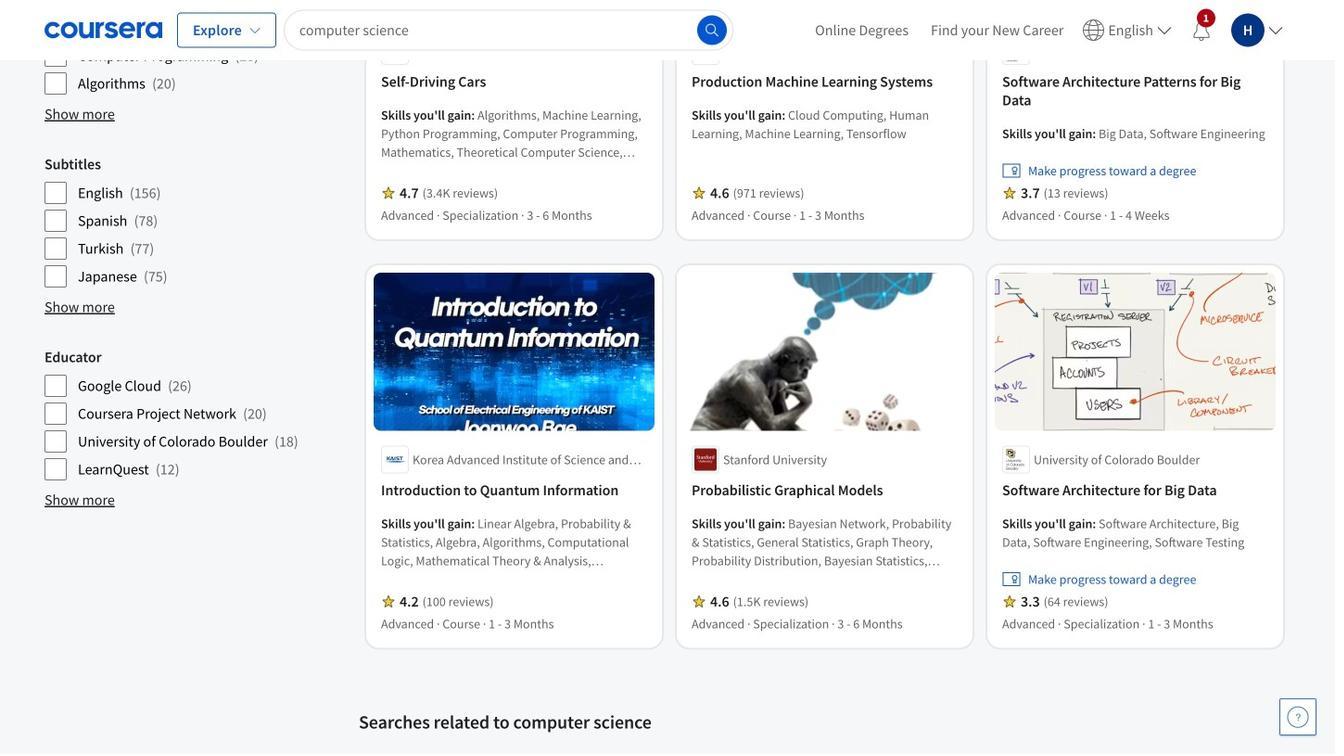 Task type: locate. For each thing, give the bounding box(es) containing it.
(3.7 stars) element
[[1021, 184, 1041, 202]]

What do you want to learn? text field
[[284, 10, 734, 51]]

2 (4.6 stars) element from the top
[[711, 592, 730, 611]]

0 vertical spatial group
[[45, 155, 348, 288]]

(3.3 stars) element
[[1021, 592, 1041, 611]]

group
[[45, 155, 348, 288], [45, 348, 348, 481]]

None search field
[[284, 10, 734, 51]]

(4.7 stars) element
[[400, 184, 419, 202]]

help center image
[[1288, 706, 1310, 728]]

(4.6 stars) element
[[711, 184, 730, 202], [711, 592, 730, 611]]

(4.2 stars) element
[[400, 592, 419, 611]]

0 vertical spatial (4.6 stars) element
[[711, 184, 730, 202]]

1 (4.6 stars) element from the top
[[711, 184, 730, 202]]

1 group from the top
[[45, 155, 348, 288]]

1 vertical spatial (4.6 stars) element
[[711, 592, 730, 611]]

menu
[[804, 0, 1291, 60]]

1 vertical spatial group
[[45, 348, 348, 481]]



Task type: describe. For each thing, give the bounding box(es) containing it.
coursera image
[[45, 15, 162, 45]]

2 group from the top
[[45, 348, 348, 481]]



Task type: vqa. For each thing, say whether or not it's contained in the screenshot.
search field
yes



